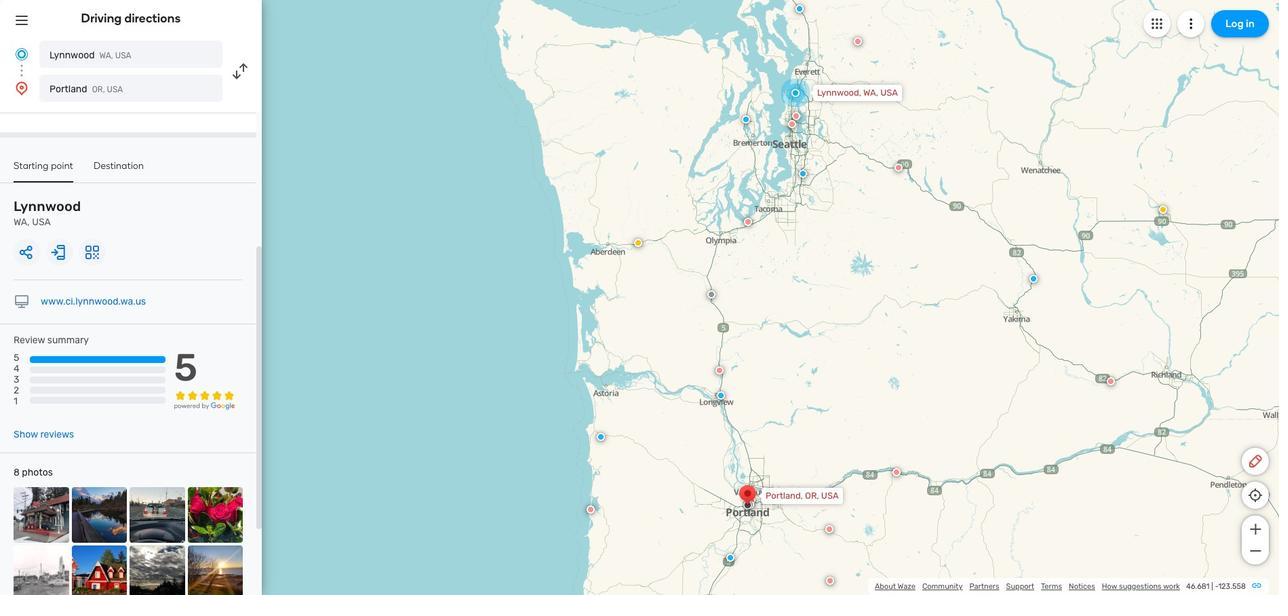 Task type: vqa. For each thing, say whether or not it's contained in the screenshot.
5 4 3 2 1 5
yes



Task type: describe. For each thing, give the bounding box(es) containing it.
about waze community partners support terms notices how suggestions work 46.681 | -123.558
[[875, 582, 1247, 591]]

usa right 'portland,' on the bottom of the page
[[822, 491, 839, 501]]

accident image
[[708, 290, 716, 299]]

location image
[[14, 80, 30, 96]]

driving directions
[[81, 11, 181, 26]]

current location image
[[14, 46, 30, 62]]

5 for 5
[[174, 345, 198, 390]]

3
[[14, 374, 19, 386]]

-
[[1216, 582, 1219, 591]]

hazard image
[[1160, 206, 1168, 214]]

usa right lynnwood,
[[881, 88, 898, 98]]

lynnwood, wa, usa
[[818, 88, 898, 98]]

zoom in image
[[1248, 521, 1264, 537]]

starting
[[14, 160, 49, 172]]

about waze link
[[875, 582, 916, 591]]

destination
[[94, 160, 144, 172]]

2 horizontal spatial wa,
[[864, 88, 879, 98]]

image 4 of lynnwood, lynnwood image
[[188, 487, 243, 543]]

partners
[[970, 582, 1000, 591]]

0 vertical spatial lynnwood wa, usa
[[50, 50, 131, 61]]

5 for 5 4 3 2 1
[[14, 352, 19, 364]]

community
[[923, 582, 963, 591]]

link image
[[1252, 580, 1263, 591]]

or, for portland
[[92, 85, 105, 94]]

usa inside portland or, usa
[[107, 85, 123, 94]]

or, for portland,
[[806, 491, 819, 501]]

image 6 of lynnwood, lynnwood image
[[72, 545, 127, 595]]

usa down starting point button
[[32, 216, 51, 228]]

|
[[1212, 582, 1214, 591]]

image 8 of lynnwood, lynnwood image
[[188, 545, 243, 595]]

community link
[[923, 582, 963, 591]]

terms
[[1042, 582, 1063, 591]]

image 3 of lynnwood, lynnwood image
[[130, 487, 185, 543]]

driving
[[81, 11, 122, 26]]

zoom out image
[[1248, 543, 1264, 559]]

123.558
[[1219, 582, 1247, 591]]

image 1 of lynnwood, lynnwood image
[[14, 487, 69, 543]]

point
[[51, 160, 73, 172]]

show reviews
[[14, 429, 74, 440]]

terms link
[[1042, 582, 1063, 591]]

5 4 3 2 1
[[14, 352, 19, 407]]

2
[[14, 385, 19, 397]]

usa down 'driving directions'
[[115, 51, 131, 60]]



Task type: locate. For each thing, give the bounding box(es) containing it.
1 horizontal spatial police image
[[727, 554, 735, 562]]

lynnwood down starting point button
[[14, 198, 81, 214]]

work
[[1164, 582, 1181, 591]]

portland,
[[766, 491, 803, 501]]

wa, down "driving"
[[99, 51, 113, 60]]

0 horizontal spatial police image
[[717, 392, 725, 400]]

lynnwood wa, usa
[[50, 50, 131, 61], [14, 198, 81, 228]]

how
[[1102, 582, 1118, 591]]

review summary
[[14, 335, 89, 346]]

review
[[14, 335, 45, 346]]

1 vertical spatial lynnwood wa, usa
[[14, 198, 81, 228]]

usa right the portland
[[107, 85, 123, 94]]

1 horizontal spatial 5
[[174, 345, 198, 390]]

8
[[14, 467, 20, 478]]

reviews
[[40, 429, 74, 440]]

image 5 of lynnwood, lynnwood image
[[14, 545, 69, 595]]

or, right 'portland,' on the bottom of the page
[[806, 491, 819, 501]]

notices
[[1069, 582, 1096, 591]]

lynnwood wa, usa up portland or, usa
[[50, 50, 131, 61]]

or, inside portland or, usa
[[92, 85, 105, 94]]

0 vertical spatial lynnwood
[[50, 50, 95, 61]]

show
[[14, 429, 38, 440]]

starting point
[[14, 160, 73, 172]]

0 vertical spatial or,
[[92, 85, 105, 94]]

waze
[[898, 582, 916, 591]]

destination button
[[94, 160, 144, 181]]

support link
[[1007, 582, 1035, 591]]

road closed image
[[788, 120, 797, 128], [716, 366, 724, 375], [826, 525, 834, 533], [826, 577, 835, 585]]

pencil image
[[1248, 453, 1264, 470]]

1 vertical spatial wa,
[[864, 88, 879, 98]]

4
[[14, 363, 19, 375]]

road closed image
[[854, 37, 862, 45], [793, 112, 801, 120], [895, 164, 903, 172], [744, 218, 753, 226], [1107, 377, 1116, 385], [893, 468, 901, 476], [587, 506, 595, 514]]

0 horizontal spatial 5
[[14, 352, 19, 364]]

image 7 of lynnwood, lynnwood image
[[130, 545, 185, 595]]

wa,
[[99, 51, 113, 60], [864, 88, 879, 98], [14, 216, 30, 228]]

portland
[[50, 83, 87, 95]]

portland or, usa
[[50, 83, 123, 95]]

starting point button
[[14, 160, 73, 183]]

46.681
[[1187, 582, 1210, 591]]

lynnwood wa, usa down starting point button
[[14, 198, 81, 228]]

directions
[[125, 11, 181, 26]]

0 horizontal spatial wa,
[[14, 216, 30, 228]]

8 photos
[[14, 467, 53, 478]]

lynnwood,
[[818, 88, 862, 98]]

0 horizontal spatial or,
[[92, 85, 105, 94]]

5 inside the 5 4 3 2 1
[[14, 352, 19, 364]]

0 vertical spatial police image
[[717, 392, 725, 400]]

lynnwood
[[50, 50, 95, 61], [14, 198, 81, 214]]

www.ci.lynnwood.wa.us
[[41, 296, 146, 307]]

or,
[[92, 85, 105, 94], [806, 491, 819, 501]]

5
[[174, 345, 198, 390], [14, 352, 19, 364]]

1 vertical spatial lynnwood
[[14, 198, 81, 214]]

notices link
[[1069, 582, 1096, 591]]

1
[[14, 396, 18, 407]]

police image
[[717, 392, 725, 400], [727, 554, 735, 562]]

www.ci.lynnwood.wa.us link
[[41, 296, 146, 307]]

wa, right lynnwood,
[[864, 88, 879, 98]]

portland, or, usa
[[766, 491, 839, 501]]

1 vertical spatial or,
[[806, 491, 819, 501]]

or, right the portland
[[92, 85, 105, 94]]

police image
[[796, 5, 804, 13], [742, 115, 750, 123], [799, 170, 807, 178], [1030, 275, 1038, 283], [597, 433, 605, 441]]

1 vertical spatial police image
[[727, 554, 735, 562]]

hazard image
[[634, 239, 643, 247]]

how suggestions work link
[[1102, 582, 1181, 591]]

computer image
[[14, 294, 30, 310]]

1 horizontal spatial or,
[[806, 491, 819, 501]]

usa
[[115, 51, 131, 60], [107, 85, 123, 94], [881, 88, 898, 98], [32, 216, 51, 228], [822, 491, 839, 501]]

photos
[[22, 467, 53, 478]]

2 vertical spatial wa,
[[14, 216, 30, 228]]

image 2 of lynnwood, lynnwood image
[[72, 487, 127, 543]]

support
[[1007, 582, 1035, 591]]

about
[[875, 582, 896, 591]]

wa, down starting point button
[[14, 216, 30, 228]]

summary
[[47, 335, 89, 346]]

1 horizontal spatial wa,
[[99, 51, 113, 60]]

partners link
[[970, 582, 1000, 591]]

0 vertical spatial wa,
[[99, 51, 113, 60]]

lynnwood up the portland
[[50, 50, 95, 61]]

suggestions
[[1120, 582, 1162, 591]]



